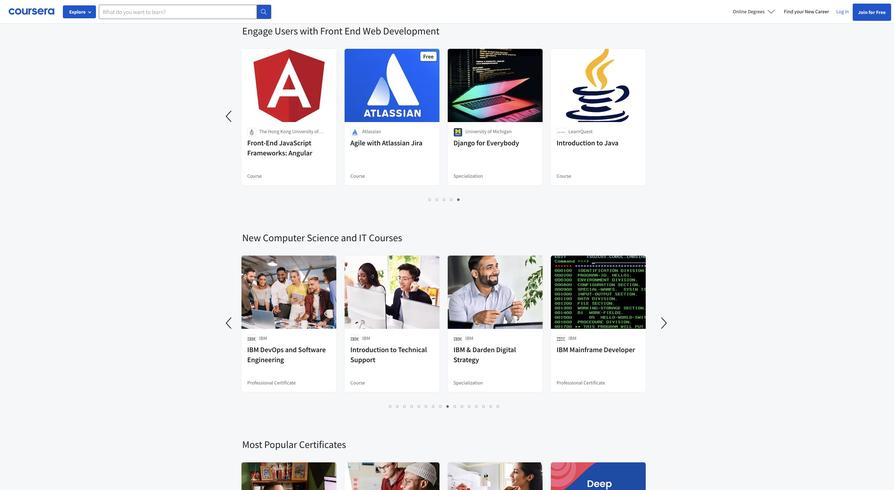 Task type: vqa. For each thing, say whether or not it's contained in the screenshot.
course,
no



Task type: describe. For each thing, give the bounding box(es) containing it.
agile
[[350, 138, 366, 147]]

explore
[[69, 9, 86, 15]]

angular
[[289, 148, 312, 157]]

13
[[475, 403, 481, 410]]

8
[[439, 403, 442, 410]]

0 vertical spatial atlassian
[[362, 128, 381, 135]]

12 button
[[466, 403, 474, 411]]

web
[[363, 24, 381, 37]]

ibm up &
[[466, 335, 473, 342]]

online
[[733, 8, 747, 15]]

javascript
[[279, 138, 311, 147]]

1 vertical spatial 5 button
[[416, 403, 423, 411]]

8 button
[[437, 403, 444, 411]]

7 button
[[430, 403, 437, 411]]

introduction to technical support
[[350, 345, 427, 364]]

of inside the hong kong university of science and technology
[[315, 128, 319, 135]]

new inside find your new career link
[[805, 8, 815, 15]]

deep learning specialization by deeplearning.ai, image
[[551, 463, 646, 491]]

ibm inside ibm devops and software engineering
[[247, 345, 259, 354]]

ibm inside ibm & darden digital strategy
[[454, 345, 465, 354]]

most popular certificates carousel element
[[239, 417, 894, 491]]

the hong kong university of science and technology image
[[247, 128, 256, 137]]

join for free link
[[853, 4, 891, 21]]

explore button
[[63, 5, 96, 18]]

university inside the hong kong university of science and technology
[[292, 128, 314, 135]]

1 vertical spatial atlassian
[[382, 138, 410, 147]]

university of michigan image
[[454, 128, 463, 137]]

google it support professional certificate by google, image
[[345, 463, 440, 491]]

digital
[[496, 345, 516, 354]]

certificate for mainframe
[[584, 380, 605, 386]]

new computer science and it courses
[[242, 231, 402, 244]]

1 button for bottom 5 button
[[387, 403, 394, 411]]

log in
[[837, 8, 849, 15]]

ibm mainframe developer
[[557, 345, 635, 354]]

ibm & darden digital strategy
[[454, 345, 516, 364]]

professional for ibm mainframe developer
[[557, 380, 583, 386]]

ibm up mainframe
[[569, 335, 577, 342]]

new inside new computer science and it courses carousel element
[[242, 231, 261, 244]]

engage
[[242, 24, 273, 37]]

and inside the hong kong university of science and technology
[[276, 136, 284, 142]]

courses
[[369, 231, 402, 244]]

agile with atlassian jira
[[350, 138, 423, 147]]

1 horizontal spatial free
[[876, 9, 886, 15]]

it
[[359, 231, 367, 244]]

darden
[[473, 345, 495, 354]]

6 button
[[423, 403, 430, 411]]

degrees
[[748, 8, 765, 15]]

the hong kong university of science and technology
[[259, 128, 319, 142]]

next slide image
[[656, 315, 673, 332]]

find your new career
[[784, 8, 829, 15]]

5 button inside engage users with front end web development carousel element
[[455, 196, 462, 204]]

previous slide image
[[221, 315, 238, 332]]

2 button for 3 button in engage users with front end web development carousel element
[[434, 196, 441, 204]]

7
[[432, 403, 435, 410]]

join
[[858, 9, 868, 15]]

3 inside new computer science and it courses carousel element
[[403, 403, 406, 410]]

devops
[[260, 345, 284, 354]]

to for technical
[[390, 345, 397, 354]]

online degrees button
[[727, 4, 781, 19]]

django for everybody
[[454, 138, 519, 147]]

1 vertical spatial and
[[341, 231, 357, 244]]

ibm image for introduction to technical support
[[350, 335, 359, 344]]

most popular certificates
[[242, 439, 346, 451]]

professional for ibm devops and software engineering
[[247, 380, 273, 386]]

to for java
[[597, 138, 603, 147]]

support
[[350, 356, 375, 364]]

4 button for 5 button in engage users with front end web development carousel element
[[448, 196, 455, 204]]

16 button
[[495, 403, 503, 411]]

4 inside engage users with front end web development carousel element
[[450, 196, 453, 203]]

course for front-end javascript frameworks: angular
[[247, 173, 262, 179]]

ibm up support
[[362, 335, 370, 342]]

5 for bottom 5 button
[[418, 403, 421, 410]]

1 vertical spatial with
[[367, 138, 381, 147]]

log in link
[[833, 7, 853, 16]]

13 button
[[473, 403, 481, 411]]

coursera image
[[9, 6, 54, 17]]

10
[[454, 403, 460, 410]]

2 of from the left
[[488, 128, 492, 135]]

django
[[454, 138, 475, 147]]

9
[[447, 403, 450, 410]]

1 horizontal spatial science
[[307, 231, 339, 244]]

5 for 5 button in engage users with front end web development carousel element
[[457, 196, 460, 203]]

course for introduction to technical support
[[350, 380, 365, 386]]

engage users with front end web development carousel element
[[0, 3, 652, 210]]

the
[[259, 128, 267, 135]]

most
[[242, 439, 262, 451]]

0 horizontal spatial with
[[300, 24, 318, 37]]

find your new career link
[[781, 7, 833, 16]]

online degrees
[[733, 8, 765, 15]]

0 vertical spatial end
[[345, 24, 361, 37]]

ibm image for ibm mainframe developer
[[557, 335, 566, 344]]

certificate for devops
[[274, 380, 296, 386]]

hong
[[268, 128, 279, 135]]

&
[[467, 345, 471, 354]]

developer
[[604, 345, 635, 354]]

technical
[[398, 345, 427, 354]]

frameworks:
[[247, 148, 287, 157]]



Task type: locate. For each thing, give the bounding box(es) containing it.
development
[[383, 24, 440, 37]]

popular
[[264, 439, 297, 451]]

0 horizontal spatial atlassian
[[362, 128, 381, 135]]

introduction for introduction to java
[[557, 138, 595, 147]]

1 vertical spatial end
[[266, 138, 278, 147]]

ibm image
[[247, 335, 256, 344], [350, 335, 359, 344], [454, 335, 463, 344], [557, 335, 566, 344]]

1 vertical spatial 1 button
[[387, 403, 394, 411]]

0 vertical spatial to
[[597, 138, 603, 147]]

1 horizontal spatial professional
[[557, 380, 583, 386]]

ibm
[[259, 335, 267, 342], [362, 335, 370, 342], [466, 335, 473, 342], [569, 335, 577, 342], [247, 345, 259, 354], [454, 345, 465, 354], [557, 345, 568, 354]]

list inside engage users with front end web development carousel element
[[242, 196, 647, 204]]

9 button
[[444, 403, 452, 411]]

previous slide image
[[221, 108, 238, 125]]

0 vertical spatial 1 button
[[427, 196, 434, 204]]

science inside the hong kong university of science and technology
[[259, 136, 275, 142]]

4 button
[[448, 196, 455, 204], [409, 403, 416, 411]]

professional certificate down engineering
[[247, 380, 296, 386]]

introduction up support
[[350, 345, 389, 354]]

atlassian left jira
[[382, 138, 410, 147]]

front
[[320, 24, 343, 37]]

3 button inside new computer science and it courses carousel element
[[401, 403, 409, 411]]

1 vertical spatial 4 button
[[409, 403, 416, 411]]

michigan
[[493, 128, 512, 135]]

1 list from the top
[[242, 196, 647, 204]]

3 button for the 4 button related to bottom 5 button
[[401, 403, 409, 411]]

1 horizontal spatial 3
[[443, 196, 446, 203]]

0 horizontal spatial 5 button
[[416, 403, 423, 411]]

1 vertical spatial specialization
[[454, 380, 483, 386]]

end up frameworks:
[[266, 138, 278, 147]]

5
[[457, 196, 460, 203], [418, 403, 421, 410]]

0 vertical spatial 4 button
[[448, 196, 455, 204]]

0 vertical spatial 4
[[450, 196, 453, 203]]

1 vertical spatial free
[[423, 53, 434, 60]]

1 horizontal spatial 3 button
[[441, 196, 448, 204]]

to inside introduction to technical support
[[390, 345, 397, 354]]

1 horizontal spatial with
[[367, 138, 381, 147]]

professional certificate down mainframe
[[557, 380, 605, 386]]

2 for bottom 5 button
[[396, 403, 399, 410]]

end inside front-end javascript frameworks: angular
[[266, 138, 278, 147]]

atlassian
[[362, 128, 381, 135], [382, 138, 410, 147]]

introduction inside introduction to technical support
[[350, 345, 389, 354]]

12
[[468, 403, 474, 410]]

6
[[425, 403, 428, 410]]

free
[[876, 9, 886, 15], [423, 53, 434, 60]]

3 ibm image from the left
[[454, 335, 463, 344]]

your
[[795, 8, 804, 15]]

university up 'django for everybody'
[[466, 128, 487, 135]]

with
[[300, 24, 318, 37], [367, 138, 381, 147]]

career
[[816, 8, 829, 15]]

0 horizontal spatial science
[[259, 136, 275, 142]]

2 for 5 button in engage users with front end web development carousel element
[[436, 196, 439, 203]]

find
[[784, 8, 794, 15]]

learnquest image
[[557, 128, 566, 137]]

free right join
[[876, 9, 886, 15]]

16
[[497, 403, 503, 410]]

4 button for bottom 5 button
[[409, 403, 416, 411]]

0 horizontal spatial 5
[[418, 403, 421, 410]]

2 ibm image from the left
[[350, 335, 359, 344]]

free down "development"
[[423, 53, 434, 60]]

0 vertical spatial 2 button
[[434, 196, 441, 204]]

new right your
[[805, 8, 815, 15]]

0 vertical spatial specialization
[[454, 173, 483, 179]]

introduction down learnquest
[[557, 138, 595, 147]]

0 vertical spatial list
[[242, 196, 647, 204]]

0 horizontal spatial 4 button
[[409, 403, 416, 411]]

0 horizontal spatial and
[[276, 136, 284, 142]]

certificate
[[274, 380, 296, 386], [584, 380, 605, 386]]

1 specialization from the top
[[454, 173, 483, 179]]

0 vertical spatial 3
[[443, 196, 446, 203]]

introduction inside engage users with front end web development carousel element
[[557, 138, 595, 147]]

4
[[450, 196, 453, 203], [411, 403, 414, 410]]

for for django
[[477, 138, 485, 147]]

1 horizontal spatial introduction
[[557, 138, 595, 147]]

and down "kong"
[[276, 136, 284, 142]]

2 vertical spatial and
[[285, 345, 297, 354]]

for down university of michigan
[[477, 138, 485, 147]]

1 vertical spatial new
[[242, 231, 261, 244]]

certificates
[[299, 439, 346, 451]]

course
[[247, 173, 262, 179], [350, 173, 365, 179], [557, 173, 571, 179], [350, 380, 365, 386]]

0 horizontal spatial free
[[423, 53, 434, 60]]

2 specialization from the top
[[454, 380, 483, 386]]

and left it
[[341, 231, 357, 244]]

1 horizontal spatial new
[[805, 8, 815, 15]]

list inside new computer science and it courses carousel element
[[242, 403, 647, 411]]

1 vertical spatial 1
[[389, 403, 392, 410]]

4 ibm image from the left
[[557, 335, 566, 344]]

end
[[345, 24, 361, 37], [266, 138, 278, 147]]

certificate down ibm devops and software engineering
[[274, 380, 296, 386]]

and
[[276, 136, 284, 142], [341, 231, 357, 244], [285, 345, 297, 354]]

0 horizontal spatial 3 button
[[401, 403, 409, 411]]

free inside engage users with front end web development carousel element
[[423, 53, 434, 60]]

engineering
[[247, 356, 284, 364]]

What do you want to learn? text field
[[99, 4, 257, 19]]

1 ibm image from the left
[[247, 335, 256, 344]]

professional certificate for mainframe
[[557, 380, 605, 386]]

join for free
[[858, 9, 886, 15]]

1 horizontal spatial atlassian
[[382, 138, 410, 147]]

in
[[845, 8, 849, 15]]

11
[[461, 403, 467, 410]]

1 certificate from the left
[[274, 380, 296, 386]]

everybody
[[487, 138, 519, 147]]

0 horizontal spatial professional certificate
[[247, 380, 296, 386]]

1 horizontal spatial 5 button
[[455, 196, 462, 204]]

2 button for 3 button in the new computer science and it courses carousel element
[[394, 403, 401, 411]]

java
[[604, 138, 619, 147]]

1 vertical spatial to
[[390, 345, 397, 354]]

new left computer
[[242, 231, 261, 244]]

1 professional from the left
[[247, 380, 273, 386]]

and right devops
[[285, 345, 297, 354]]

end left 'web'
[[345, 24, 361, 37]]

3 inside engage users with front end web development carousel element
[[443, 196, 446, 203]]

0 horizontal spatial professional
[[247, 380, 273, 386]]

1 horizontal spatial end
[[345, 24, 361, 37]]

professional certificate
[[247, 380, 296, 386], [557, 380, 605, 386]]

ibm left mainframe
[[557, 345, 568, 354]]

with left front
[[300, 24, 318, 37]]

1 horizontal spatial 4
[[450, 196, 453, 203]]

for inside the join for free link
[[869, 9, 875, 15]]

2 professional from the left
[[557, 380, 583, 386]]

1 vertical spatial for
[[477, 138, 485, 147]]

1 horizontal spatial professional certificate
[[557, 380, 605, 386]]

2 list from the top
[[242, 403, 647, 411]]

engage users with front end web development
[[242, 24, 440, 37]]

1
[[429, 196, 432, 203], [389, 403, 392, 410]]

4 inside new computer science and it courses carousel element
[[411, 403, 414, 410]]

3 button inside engage users with front end web development carousel element
[[441, 196, 448, 204]]

14
[[483, 403, 488, 410]]

0 horizontal spatial 2
[[396, 403, 399, 410]]

google data analytics professional certificate by google, image
[[242, 463, 337, 491]]

0 horizontal spatial new
[[242, 231, 261, 244]]

strategy
[[454, 356, 479, 364]]

ibm up devops
[[259, 335, 267, 342]]

3 button
[[441, 196, 448, 204], [401, 403, 409, 411]]

course for agile with atlassian jira
[[350, 173, 365, 179]]

learnquest
[[569, 128, 593, 135]]

1 horizontal spatial of
[[488, 128, 492, 135]]

1 vertical spatial 2
[[396, 403, 399, 410]]

professional certificate for devops
[[247, 380, 296, 386]]

2 button inside engage users with front end web development carousel element
[[434, 196, 441, 204]]

1 horizontal spatial 2 button
[[434, 196, 441, 204]]

2 inside new computer science and it courses carousel element
[[396, 403, 399, 410]]

1 of from the left
[[315, 128, 319, 135]]

course for introduction to java
[[557, 173, 571, 179]]

kong
[[280, 128, 291, 135]]

1 horizontal spatial certificate
[[584, 380, 605, 386]]

0 vertical spatial and
[[276, 136, 284, 142]]

0 vertical spatial 5 button
[[455, 196, 462, 204]]

0 horizontal spatial certificate
[[274, 380, 296, 386]]

university up technology
[[292, 128, 314, 135]]

1 horizontal spatial 4 button
[[448, 196, 455, 204]]

0 vertical spatial 1
[[429, 196, 432, 203]]

introduction to java
[[557, 138, 619, 147]]

university
[[292, 128, 314, 135], [466, 128, 487, 135]]

15
[[490, 403, 496, 410]]

specialization inside engage users with front end web development carousel element
[[454, 173, 483, 179]]

1 horizontal spatial and
[[285, 345, 297, 354]]

algorithms to take your programming to the next level carousel element
[[242, 0, 652, 3]]

new computer science and it courses carousel element
[[221, 210, 673, 417]]

1 vertical spatial 4
[[411, 403, 414, 410]]

specialization inside new computer science and it courses carousel element
[[454, 380, 483, 386]]

ibm devops and software engineering
[[247, 345, 326, 364]]

0 horizontal spatial 3
[[403, 403, 406, 410]]

ibm image for ibm devops and software engineering
[[247, 335, 256, 344]]

5 button
[[455, 196, 462, 204], [416, 403, 423, 411]]

professional
[[247, 380, 273, 386], [557, 380, 583, 386]]

1 horizontal spatial university
[[466, 128, 487, 135]]

for right join
[[869, 9, 875, 15]]

mainframe
[[570, 345, 603, 354]]

google ux design professional certificate by google, image
[[448, 463, 543, 491]]

atlassian right atlassian icon
[[362, 128, 381, 135]]

to inside engage users with front end web development carousel element
[[597, 138, 603, 147]]

introduction
[[557, 138, 595, 147], [350, 345, 389, 354]]

0 horizontal spatial end
[[266, 138, 278, 147]]

0 vertical spatial free
[[876, 9, 886, 15]]

0 horizontal spatial introduction
[[350, 345, 389, 354]]

2 inside engage users with front end web development carousel element
[[436, 196, 439, 203]]

2 button inside new computer science and it courses carousel element
[[394, 403, 401, 411]]

software
[[298, 345, 326, 354]]

1 horizontal spatial 1 button
[[427, 196, 434, 204]]

1 inside new computer science and it courses carousel element
[[389, 403, 392, 410]]

0 vertical spatial 3 button
[[441, 196, 448, 204]]

0 vertical spatial 2
[[436, 196, 439, 203]]

for for join
[[869, 9, 875, 15]]

specialization for new computer science and it courses
[[454, 380, 483, 386]]

1 vertical spatial list
[[242, 403, 647, 411]]

atlassian image
[[350, 128, 359, 137]]

1 vertical spatial 2 button
[[394, 403, 401, 411]]

1 vertical spatial 5
[[418, 403, 421, 410]]

10 11 12 13 14 15 16
[[454, 403, 503, 410]]

1 university from the left
[[292, 128, 314, 135]]

list
[[242, 196, 647, 204], [242, 403, 647, 411]]

front-
[[247, 138, 266, 147]]

1 horizontal spatial 5
[[457, 196, 460, 203]]

specialization
[[454, 173, 483, 179], [454, 380, 483, 386]]

2 professional certificate from the left
[[557, 380, 605, 386]]

1 horizontal spatial to
[[597, 138, 603, 147]]

technology
[[285, 136, 310, 142]]

1 vertical spatial introduction
[[350, 345, 389, 354]]

certificate down ibm mainframe developer
[[584, 380, 605, 386]]

0 vertical spatial introduction
[[557, 138, 595, 147]]

specialization down strategy
[[454, 380, 483, 386]]

0 horizontal spatial 1 button
[[387, 403, 394, 411]]

0 horizontal spatial 2 button
[[394, 403, 401, 411]]

2 university from the left
[[466, 128, 487, 135]]

1 professional certificate from the left
[[247, 380, 296, 386]]

1 button for 5 button in engage users with front end web development carousel element
[[427, 196, 434, 204]]

1 vertical spatial 3
[[403, 403, 406, 410]]

2
[[436, 196, 439, 203], [396, 403, 399, 410]]

5 inside engage users with front end web development carousel element
[[457, 196, 460, 203]]

with right agile
[[367, 138, 381, 147]]

2 button
[[434, 196, 441, 204], [394, 403, 401, 411]]

log
[[837, 8, 844, 15]]

5 inside new computer science and it courses carousel element
[[418, 403, 421, 410]]

0 vertical spatial with
[[300, 24, 318, 37]]

1 horizontal spatial for
[[869, 9, 875, 15]]

2 horizontal spatial and
[[341, 231, 357, 244]]

university of michigan
[[466, 128, 512, 135]]

specialization down django
[[454, 173, 483, 179]]

1 inside engage users with front end web development carousel element
[[429, 196, 432, 203]]

jira
[[411, 138, 423, 147]]

specialization for engage users with front end web development
[[454, 173, 483, 179]]

0 vertical spatial new
[[805, 8, 815, 15]]

0 horizontal spatial 4
[[411, 403, 414, 410]]

ibm image for ibm & darden digital strategy
[[454, 335, 463, 344]]

15 button
[[488, 403, 496, 411]]

to left technical at the bottom left
[[390, 345, 397, 354]]

10 button
[[452, 403, 460, 411]]

computer
[[263, 231, 305, 244]]

2 certificate from the left
[[584, 380, 605, 386]]

3 button for the 4 button inside the engage users with front end web development carousel element
[[441, 196, 448, 204]]

1 vertical spatial 3 button
[[401, 403, 409, 411]]

for
[[869, 9, 875, 15], [477, 138, 485, 147]]

11 button
[[459, 403, 467, 411]]

0 vertical spatial 5
[[457, 196, 460, 203]]

and inside ibm devops and software engineering
[[285, 345, 297, 354]]

4 button inside engage users with front end web development carousel element
[[448, 196, 455, 204]]

of
[[315, 128, 319, 135], [488, 128, 492, 135]]

0 horizontal spatial to
[[390, 345, 397, 354]]

14 button
[[480, 403, 488, 411]]

users
[[275, 24, 298, 37]]

introduction for introduction to technical support
[[350, 345, 389, 354]]

to left java
[[597, 138, 603, 147]]

new
[[805, 8, 815, 15], [242, 231, 261, 244]]

ibm up engineering
[[247, 345, 259, 354]]

None search field
[[99, 4, 271, 19]]

1 horizontal spatial 1
[[429, 196, 432, 203]]

1 horizontal spatial 2
[[436, 196, 439, 203]]

0 vertical spatial science
[[259, 136, 275, 142]]

0 vertical spatial for
[[869, 9, 875, 15]]

0 horizontal spatial 1
[[389, 403, 392, 410]]

0 horizontal spatial of
[[315, 128, 319, 135]]

1 vertical spatial science
[[307, 231, 339, 244]]

for inside engage users with front end web development carousel element
[[477, 138, 485, 147]]

0 horizontal spatial for
[[477, 138, 485, 147]]

ibm left &
[[454, 345, 465, 354]]

front-end javascript frameworks: angular
[[247, 138, 312, 157]]

0 horizontal spatial university
[[292, 128, 314, 135]]



